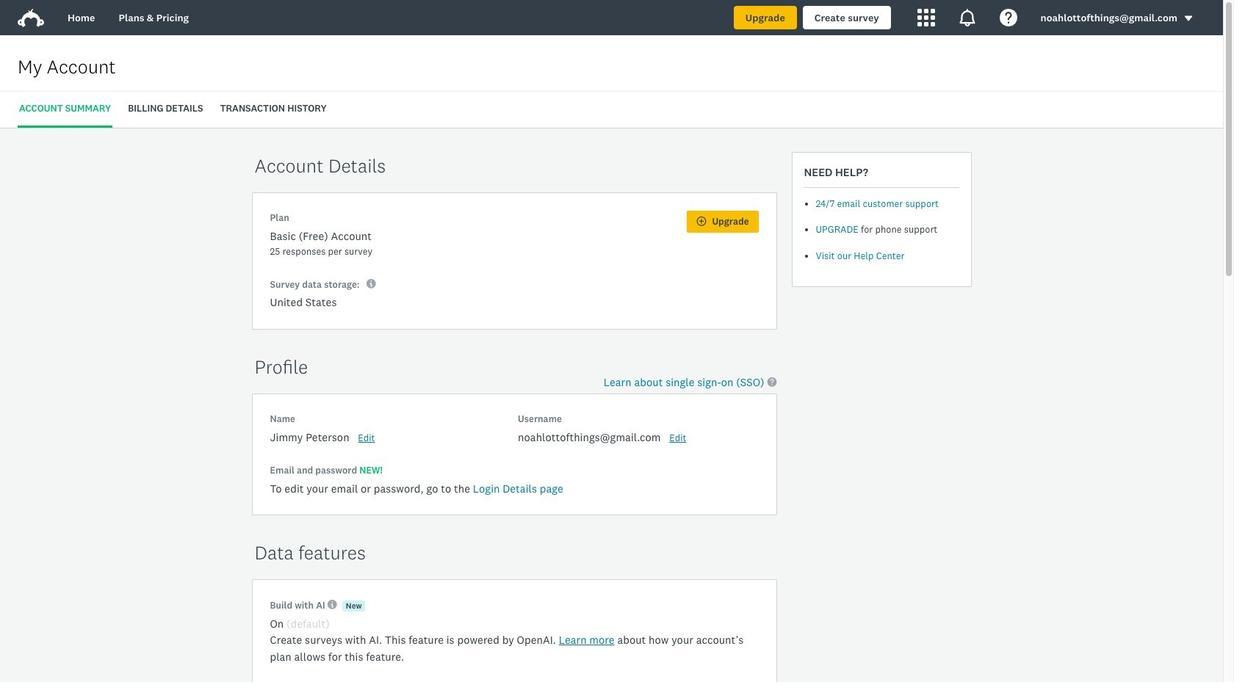 Task type: vqa. For each thing, say whether or not it's contained in the screenshot.
first Products Icon from the right
yes



Task type: locate. For each thing, give the bounding box(es) containing it.
2 products icon image from the left
[[959, 9, 976, 26]]

0 horizontal spatial products icon image
[[917, 9, 935, 26]]

surveymonkey logo image
[[18, 9, 44, 27]]

help icon image
[[1000, 9, 1017, 26]]

1 horizontal spatial products icon image
[[959, 9, 976, 26]]

products icon image
[[917, 9, 935, 26], [959, 9, 976, 26]]



Task type: describe. For each thing, give the bounding box(es) containing it.
1 products icon image from the left
[[917, 9, 935, 26]]

dropdown arrow image
[[1184, 13, 1194, 24]]



